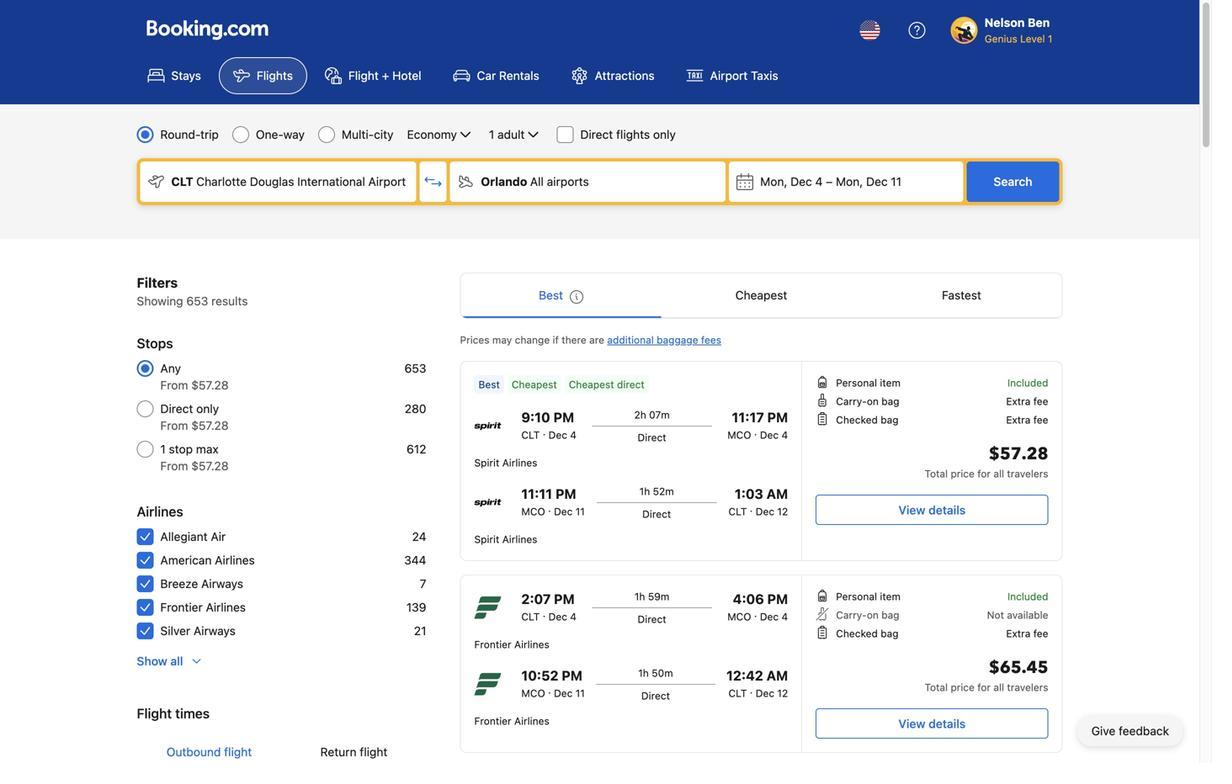 Task type: locate. For each thing, give the bounding box(es) containing it.
4 inside 9:10 pm clt . dec 4
[[570, 429, 577, 441]]

pm inside 11:11 pm mco . dec 11
[[556, 486, 577, 502]]

0 horizontal spatial 653
[[186, 294, 208, 308]]

1 inside 'dropdown button'
[[489, 128, 495, 141]]

all inside $57.28 total price for all travelers
[[994, 468, 1005, 480]]

fee
[[1034, 396, 1049, 408], [1034, 414, 1049, 426], [1034, 628, 1049, 640]]

am inside the 12:42 am clt . dec 12
[[767, 668, 788, 684]]

1 vertical spatial 12
[[778, 688, 788, 700]]

0 vertical spatial spirit
[[475, 457, 500, 469]]

airways for breeze airways
[[201, 577, 243, 591]]

0 horizontal spatial only
[[196, 402, 219, 416]]

1 vertical spatial frontier
[[475, 639, 512, 651]]

flight
[[224, 746, 252, 760], [360, 746, 388, 760]]

3 extra fee from the top
[[1007, 628, 1049, 640]]

airways down american airlines
[[201, 577, 243, 591]]

0 vertical spatial best
[[539, 288, 563, 302]]

1 on from the top
[[867, 396, 879, 408]]

1 total from the top
[[925, 468, 948, 480]]

from inside 1 stop max from $57.28
[[160, 459, 188, 473]]

view details down $57.28 total price for all travelers
[[899, 504, 966, 517]]

1 vertical spatial view details
[[899, 717, 966, 731]]

pm for 10:52 pm
[[562, 668, 583, 684]]

1 vertical spatial checked
[[836, 628, 878, 640]]

price for $57.28
[[951, 468, 975, 480]]

0 vertical spatial details
[[929, 504, 966, 517]]

clt down the 12:42
[[729, 688, 747, 700]]

1 personal item from the top
[[836, 377, 901, 389]]

12 inside 1:03 am clt . dec 12
[[778, 506, 788, 518]]

airport down city
[[368, 175, 406, 189]]

airlines up 10:52
[[514, 639, 550, 651]]

stays
[[171, 69, 201, 83]]

4
[[816, 175, 823, 189], [570, 429, 577, 441], [782, 429, 788, 441], [570, 611, 577, 623], [782, 611, 788, 623]]

1 vertical spatial tab list
[[137, 731, 427, 764]]

3 extra from the top
[[1007, 628, 1031, 640]]

0 vertical spatial extra fee
[[1007, 396, 1049, 408]]

0 vertical spatial travelers
[[1007, 468, 1049, 480]]

all for $57.28
[[994, 468, 1005, 480]]

direct flights only
[[581, 128, 676, 141]]

only
[[653, 128, 676, 141], [196, 402, 219, 416]]

2 carry- from the top
[[836, 610, 867, 621]]

mco down 10:52
[[522, 688, 545, 700]]

. down 9:10
[[543, 426, 546, 438]]

pm for 4:06 pm
[[768, 592, 788, 608]]

dec inside 2:07 pm clt . dec 4
[[549, 611, 567, 623]]

total inside $65.45 total price for all travelers
[[925, 682, 948, 694]]

for for $65.45
[[978, 682, 991, 694]]

details down $65.45 total price for all travelers
[[929, 717, 966, 731]]

1 details from the top
[[929, 504, 966, 517]]

travelers inside $65.45 total price for all travelers
[[1007, 682, 1049, 694]]

653 inside filters showing 653 results
[[186, 294, 208, 308]]

0 vertical spatial 653
[[186, 294, 208, 308]]

4 left –
[[816, 175, 823, 189]]

1 vertical spatial only
[[196, 402, 219, 416]]

1 vertical spatial from
[[160, 419, 188, 433]]

for inside $57.28 total price for all travelers
[[978, 468, 991, 480]]

any
[[160, 362, 181, 376]]

search button
[[967, 162, 1060, 202]]

extra
[[1007, 396, 1031, 408], [1007, 414, 1031, 426], [1007, 628, 1031, 640]]

1 inside nelson ben genius level 1
[[1048, 33, 1053, 45]]

flight + hotel link
[[311, 57, 436, 94]]

attractions
[[595, 69, 655, 83]]

. for 12:42
[[750, 685, 753, 696]]

52m
[[653, 486, 674, 498]]

1 vertical spatial view
[[899, 717, 926, 731]]

2 horizontal spatial cheapest
[[736, 288, 788, 302]]

item
[[880, 377, 901, 389], [880, 591, 901, 603]]

frontier airlines down 10:52
[[475, 716, 550, 728]]

1 checked bag from the top
[[836, 414, 899, 426]]

2 horizontal spatial 1
[[1048, 33, 1053, 45]]

extra fee
[[1007, 396, 1049, 408], [1007, 414, 1049, 426], [1007, 628, 1049, 640]]

mco inside 10:52 pm mco . dec 11
[[522, 688, 545, 700]]

0 vertical spatial from
[[160, 379, 188, 392]]

travelers for $57.28
[[1007, 468, 1049, 480]]

clt down 1:03
[[729, 506, 747, 518]]

11 for 1:03 am
[[576, 506, 585, 518]]

653 up 280
[[405, 362, 427, 376]]

1 left 'stop'
[[160, 443, 166, 456]]

spirit airlines up 11:11
[[475, 457, 538, 469]]

1 vertical spatial flight
[[137, 706, 172, 722]]

pm inside 11:17 pm mco . dec 4
[[768, 410, 788, 426]]

0 vertical spatial on
[[867, 396, 879, 408]]

4 for 2:07 pm
[[570, 611, 577, 623]]

2 vertical spatial 1
[[160, 443, 166, 456]]

city
[[374, 128, 394, 141]]

checked
[[836, 414, 878, 426], [836, 628, 878, 640]]

orlando
[[481, 175, 527, 189]]

4 up 10:52 pm mco . dec 11
[[570, 611, 577, 623]]

view details button down $57.28 total price for all travelers
[[816, 495, 1049, 525]]

1 spirit airlines from the top
[[475, 457, 538, 469]]

spirit
[[475, 457, 500, 469], [475, 534, 500, 546]]

1 from from the top
[[160, 379, 188, 392]]

2:07 pm clt . dec 4
[[522, 592, 577, 623]]

baggage
[[657, 334, 699, 346]]

1 vertical spatial travelers
[[1007, 682, 1049, 694]]

1 vertical spatial 11
[[576, 506, 585, 518]]

2 on from the top
[[867, 610, 879, 621]]

for inside $65.45 total price for all travelers
[[978, 682, 991, 694]]

personal item for $65.45
[[836, 591, 901, 603]]

1 vertical spatial details
[[929, 717, 966, 731]]

tab list
[[461, 274, 1062, 319], [137, 731, 427, 764]]

4 down cheapest direct
[[570, 429, 577, 441]]

0 vertical spatial fee
[[1034, 396, 1049, 408]]

1 vertical spatial view details button
[[816, 709, 1049, 739]]

2 vertical spatial extra
[[1007, 628, 1031, 640]]

$65.45 total price for all travelers
[[925, 657, 1049, 694]]

1 vertical spatial 1h
[[635, 591, 645, 603]]

0 vertical spatial airways
[[201, 577, 243, 591]]

travelers
[[1007, 468, 1049, 480], [1007, 682, 1049, 694]]

1 item from the top
[[880, 377, 901, 389]]

view for $57.28
[[899, 504, 926, 517]]

2 vertical spatial 11
[[576, 688, 585, 700]]

airlines up 11:11
[[502, 457, 538, 469]]

view details button down $65.45 total price for all travelers
[[816, 709, 1049, 739]]

. for 9:10
[[543, 426, 546, 438]]

1 vertical spatial fee
[[1034, 414, 1049, 426]]

direct down any from $57.28 on the left
[[160, 402, 193, 416]]

checked bag
[[836, 414, 899, 426], [836, 628, 899, 640]]

0 vertical spatial all
[[994, 468, 1005, 480]]

details for $57.28
[[929, 504, 966, 517]]

direct down 1h 50m
[[642, 690, 670, 702]]

pm for 11:17 pm
[[768, 410, 788, 426]]

dec inside 10:52 pm mco . dec 11
[[554, 688, 573, 700]]

1 view from the top
[[899, 504, 926, 517]]

clt left charlotte
[[171, 175, 193, 189]]

direct down 1h 52m
[[643, 509, 671, 520]]

dec inside 9:10 pm clt . dec 4
[[549, 429, 567, 441]]

1 horizontal spatial 1
[[489, 128, 495, 141]]

mon, left –
[[761, 175, 788, 189]]

11 inside popup button
[[891, 175, 902, 189]]

4 inside 4:06 pm mco . dec 4
[[782, 611, 788, 623]]

$57.28
[[191, 379, 229, 392], [191, 419, 229, 433], [989, 443, 1049, 466], [191, 459, 229, 473]]

1h left 59m at the bottom right
[[635, 591, 645, 603]]

2 travelers from the top
[[1007, 682, 1049, 694]]

2 flight from the left
[[360, 746, 388, 760]]

one-way
[[256, 128, 305, 141]]

dec inside 1:03 am clt . dec 12
[[756, 506, 775, 518]]

clt inside the 12:42 am clt . dec 12
[[729, 688, 747, 700]]

am for 1:03 am
[[767, 486, 788, 502]]

pm for 11:11 pm
[[556, 486, 577, 502]]

clt charlotte douglas international airport
[[171, 175, 406, 189]]

2 spirit from the top
[[475, 534, 500, 546]]

1h for 2:07 pm
[[635, 591, 645, 603]]

mco down 11:17 in the right bottom of the page
[[728, 429, 752, 441]]

2 spirit airlines from the top
[[475, 534, 538, 546]]

personal item
[[836, 377, 901, 389], [836, 591, 901, 603]]

0 vertical spatial carry-
[[836, 396, 867, 408]]

clt for 9:10 pm
[[522, 429, 540, 441]]

4 inside 11:17 pm mco . dec 4
[[782, 429, 788, 441]]

am inside 1:03 am clt . dec 12
[[767, 486, 788, 502]]

2 price from the top
[[951, 682, 975, 694]]

direct for 11:11 pm
[[643, 509, 671, 520]]

only down any from $57.28 on the left
[[196, 402, 219, 416]]

1 for from the top
[[978, 468, 991, 480]]

1 horizontal spatial mon,
[[836, 175, 863, 189]]

12 for 12:42 am
[[778, 688, 788, 700]]

1 price from the top
[[951, 468, 975, 480]]

. down 1:03
[[750, 503, 753, 515]]

carry- for $57.28
[[836, 396, 867, 408]]

1 horizontal spatial only
[[653, 128, 676, 141]]

personal item for $57.28
[[836, 377, 901, 389]]

pm right 4:06
[[768, 592, 788, 608]]

view for $65.45
[[899, 717, 926, 731]]

flight inside 'link'
[[349, 69, 379, 83]]

1 carry- from the top
[[836, 396, 867, 408]]

12:42 am clt . dec 12
[[727, 668, 788, 700]]

. inside 1:03 am clt . dec 12
[[750, 503, 753, 515]]

1 fee from the top
[[1034, 396, 1049, 408]]

0 vertical spatial view
[[899, 504, 926, 517]]

total inside $57.28 total price for all travelers
[[925, 468, 948, 480]]

653 left results
[[186, 294, 208, 308]]

airways for silver airways
[[194, 624, 236, 638]]

12
[[778, 506, 788, 518], [778, 688, 788, 700]]

outbound flight button
[[137, 731, 282, 764]]

1 included from the top
[[1008, 377, 1049, 389]]

1 horizontal spatial flight
[[349, 69, 379, 83]]

level
[[1021, 33, 1045, 45]]

2 view details button from the top
[[816, 709, 1049, 739]]

from up 'stop'
[[160, 419, 188, 433]]

0 vertical spatial airport
[[710, 69, 748, 83]]

1 vertical spatial best
[[479, 379, 500, 391]]

2 personal from the top
[[836, 591, 877, 603]]

. down 2:07
[[543, 608, 546, 620]]

0 vertical spatial carry-on bag
[[836, 396, 900, 408]]

0 vertical spatial for
[[978, 468, 991, 480]]

mco inside 11:17 pm mco . dec 4
[[728, 429, 752, 441]]

cheapest
[[736, 288, 788, 302], [512, 379, 557, 391], [569, 379, 614, 391]]

clt inside 9:10 pm clt . dec 4
[[522, 429, 540, 441]]

view details for $65.45
[[899, 717, 966, 731]]

flight left +
[[349, 69, 379, 83]]

1 flight from the left
[[224, 746, 252, 760]]

best image
[[570, 291, 584, 304]]

$57.28 inside 1 stop max from $57.28
[[191, 459, 229, 473]]

1 right level
[[1048, 33, 1053, 45]]

0 vertical spatial frontier airlines
[[160, 601, 246, 615]]

1 vertical spatial personal item
[[836, 591, 901, 603]]

frontier airlines up 10:52
[[475, 639, 550, 651]]

mco down 11:11
[[522, 506, 545, 518]]

all
[[994, 468, 1005, 480], [171, 655, 183, 669], [994, 682, 1005, 694]]

airways
[[201, 577, 243, 591], [194, 624, 236, 638]]

american airlines
[[160, 554, 255, 568]]

1 horizontal spatial airport
[[710, 69, 748, 83]]

outbound flight
[[167, 746, 252, 760]]

direct down 1h 59m
[[638, 614, 667, 626]]

1 carry-on bag from the top
[[836, 396, 900, 408]]

1 vertical spatial extra fee
[[1007, 414, 1049, 426]]

10:52
[[522, 668, 559, 684]]

1h 50m
[[638, 668, 673, 680]]

clt for 12:42 am
[[729, 688, 747, 700]]

results
[[211, 294, 248, 308]]

personal for $65.45
[[836, 591, 877, 603]]

price for $65.45
[[951, 682, 975, 694]]

2 item from the top
[[880, 591, 901, 603]]

0 horizontal spatial tab list
[[137, 731, 427, 764]]

2 checked from the top
[[836, 628, 878, 640]]

airport left taxis
[[710, 69, 748, 83]]

3 fee from the top
[[1034, 628, 1049, 640]]

airlines down the breeze airways
[[206, 601, 246, 615]]

checked bag for $57.28
[[836, 414, 899, 426]]

. down 11:11
[[548, 503, 551, 515]]

pm right 11:17 in the right bottom of the page
[[768, 410, 788, 426]]

details down $57.28 total price for all travelers
[[929, 504, 966, 517]]

genius
[[985, 33, 1018, 45]]

pm inside 9:10 pm clt . dec 4
[[554, 410, 574, 426]]

1 vertical spatial spirit
[[475, 534, 500, 546]]

2 extra fee from the top
[[1007, 414, 1049, 426]]

airlines down 10:52 pm mco . dec 11
[[514, 716, 550, 728]]

am for 12:42 am
[[767, 668, 788, 684]]

direct for 10:52 pm
[[642, 690, 670, 702]]

. for 2:07
[[543, 608, 546, 620]]

american
[[160, 554, 212, 568]]

2 from from the top
[[160, 419, 188, 433]]

from down any
[[160, 379, 188, 392]]

0 vertical spatial personal
[[836, 377, 877, 389]]

2 checked bag from the top
[[836, 628, 899, 640]]

1 vertical spatial on
[[867, 610, 879, 621]]

prices may change if there are additional baggage fees
[[460, 334, 722, 346]]

dec inside 11:17 pm mco . dec 4
[[760, 429, 779, 441]]

–
[[826, 175, 833, 189]]

0 horizontal spatial airport
[[368, 175, 406, 189]]

dec inside 11:11 pm mco . dec 11
[[554, 506, 573, 518]]

direct
[[581, 128, 613, 141], [160, 402, 193, 416], [638, 432, 667, 444], [643, 509, 671, 520], [638, 614, 667, 626], [642, 690, 670, 702]]

cheapest inside button
[[736, 288, 788, 302]]

details
[[929, 504, 966, 517], [929, 717, 966, 731]]

0 vertical spatial 1
[[1048, 33, 1053, 45]]

clt inside 2:07 pm clt . dec 4
[[522, 611, 540, 623]]

direct down 2h 07m
[[638, 432, 667, 444]]

for
[[978, 468, 991, 480], [978, 682, 991, 694]]

. down 10:52
[[548, 685, 551, 696]]

only inside direct only from $57.28
[[196, 402, 219, 416]]

frontier
[[160, 601, 203, 615], [475, 639, 512, 651], [475, 716, 512, 728]]

direct inside direct only from $57.28
[[160, 402, 193, 416]]

11
[[891, 175, 902, 189], [576, 506, 585, 518], [576, 688, 585, 700]]

2 view from the top
[[899, 717, 926, 731]]

if
[[553, 334, 559, 346]]

additional
[[607, 334, 654, 346]]

1 view details from the top
[[899, 504, 966, 517]]

2 extra from the top
[[1007, 414, 1031, 426]]

1 vertical spatial item
[[880, 591, 901, 603]]

1 horizontal spatial best
[[539, 288, 563, 302]]

1 vertical spatial spirit airlines
[[475, 534, 538, 546]]

1 horizontal spatial 653
[[405, 362, 427, 376]]

airport taxis link
[[673, 57, 793, 94]]

2 vertical spatial fee
[[1034, 628, 1049, 640]]

2 vertical spatial extra fee
[[1007, 628, 1049, 640]]

2 vertical spatial frontier
[[475, 716, 512, 728]]

2 details from the top
[[929, 717, 966, 731]]

$65.45
[[989, 657, 1049, 680]]

2 view details from the top
[[899, 717, 966, 731]]

. inside 9:10 pm clt . dec 4
[[543, 426, 546, 438]]

0 vertical spatial price
[[951, 468, 975, 480]]

0 vertical spatial view details button
[[816, 495, 1049, 525]]

1 spirit from the top
[[475, 457, 500, 469]]

pm inside 10:52 pm mco . dec 11
[[562, 668, 583, 684]]

1 am from the top
[[767, 486, 788, 502]]

dec for 2:07 pm
[[549, 611, 567, 623]]

1 personal from the top
[[836, 377, 877, 389]]

airports
[[547, 175, 589, 189]]

2h 07m
[[634, 409, 670, 421]]

there
[[562, 334, 587, 346]]

1 12 from the top
[[778, 506, 788, 518]]

pm right 9:10
[[554, 410, 574, 426]]

0 horizontal spatial mon,
[[761, 175, 788, 189]]

9:10 pm clt . dec 4
[[522, 410, 577, 441]]

2 for from the top
[[978, 682, 991, 694]]

. down 4:06
[[754, 608, 757, 620]]

flight for outbound flight
[[224, 746, 252, 760]]

flights
[[257, 69, 293, 83]]

0 vertical spatial checked
[[836, 414, 878, 426]]

4 up the 12:42 am clt . dec 12
[[782, 611, 788, 623]]

$57.28 inside direct only from $57.28
[[191, 419, 229, 433]]

dec inside 4:06 pm mco . dec 4
[[760, 611, 779, 623]]

may
[[493, 334, 512, 346]]

flight left times
[[137, 706, 172, 722]]

4 up 1:03 am clt . dec 12
[[782, 429, 788, 441]]

1h
[[640, 486, 650, 498], [635, 591, 645, 603], [638, 668, 649, 680]]

total for $57.28
[[925, 468, 948, 480]]

airport
[[710, 69, 748, 83], [368, 175, 406, 189]]

12 inside the 12:42 am clt . dec 12
[[778, 688, 788, 700]]

only right flights
[[653, 128, 676, 141]]

pm right 10:52
[[562, 668, 583, 684]]

0 horizontal spatial flight
[[137, 706, 172, 722]]

personal for $57.28
[[836, 377, 877, 389]]

view
[[899, 504, 926, 517], [899, 717, 926, 731]]

carry-on bag for $65.45
[[836, 610, 900, 621]]

mco inside 11:11 pm mco . dec 11
[[522, 506, 545, 518]]

0 vertical spatial am
[[767, 486, 788, 502]]

1 horizontal spatial cheapest
[[569, 379, 614, 391]]

1 view details button from the top
[[816, 495, 1049, 525]]

1 vertical spatial checked bag
[[836, 628, 899, 640]]

direct for 9:10 pm
[[638, 432, 667, 444]]

dec inside the 12:42 am clt . dec 12
[[756, 688, 775, 700]]

2 am from the top
[[767, 668, 788, 684]]

2 carry-on bag from the top
[[836, 610, 900, 621]]

. inside 10:52 pm mco . dec 11
[[548, 685, 551, 696]]

2:07
[[522, 592, 551, 608]]

1 checked from the top
[[836, 414, 878, 426]]

all inside $65.45 total price for all travelers
[[994, 682, 1005, 694]]

0 vertical spatial included
[[1008, 377, 1049, 389]]

best left best icon on the left of the page
[[539, 288, 563, 302]]

view details down $65.45 total price for all travelers
[[899, 717, 966, 731]]

frontier airlines down the breeze airways
[[160, 601, 246, 615]]

price inside $65.45 total price for all travelers
[[951, 682, 975, 694]]

0 vertical spatial 11
[[891, 175, 902, 189]]

mon, right –
[[836, 175, 863, 189]]

mco for 10:52 pm
[[522, 688, 545, 700]]

flight for return flight
[[360, 746, 388, 760]]

3 from from the top
[[160, 459, 188, 473]]

1h 59m
[[635, 591, 670, 603]]

0 horizontal spatial flight
[[224, 746, 252, 760]]

1 horizontal spatial tab list
[[461, 274, 1062, 319]]

am right the 12:42
[[767, 668, 788, 684]]

adult
[[498, 128, 525, 141]]

mco for 11:11 pm
[[522, 506, 545, 518]]

1h left 52m
[[640, 486, 650, 498]]

price
[[951, 468, 975, 480], [951, 682, 975, 694]]

. for 4:06
[[754, 608, 757, 620]]

flights
[[616, 128, 650, 141]]

1 vertical spatial airways
[[194, 624, 236, 638]]

0 vertical spatial view details
[[899, 504, 966, 517]]

mco inside 4:06 pm mco . dec 4
[[728, 611, 752, 623]]

2 personal item from the top
[[836, 591, 901, 603]]

0 vertical spatial spirit airlines
[[475, 457, 538, 469]]

. inside 11:11 pm mco . dec 11
[[548, 503, 551, 515]]

dec for 1:03 am
[[756, 506, 775, 518]]

best down may
[[479, 379, 500, 391]]

all inside button
[[171, 655, 183, 669]]

1h for 10:52 pm
[[638, 668, 649, 680]]

mco down 4:06
[[728, 611, 752, 623]]

carry-on bag for $57.28
[[836, 396, 900, 408]]

2 included from the top
[[1008, 591, 1049, 603]]

0 vertical spatial flight
[[349, 69, 379, 83]]

flight
[[349, 69, 379, 83], [137, 706, 172, 722]]

4 inside 2:07 pm clt . dec 4
[[570, 611, 577, 623]]

1 vertical spatial 653
[[405, 362, 427, 376]]

1 left adult
[[489, 128, 495, 141]]

. inside 11:17 pm mco . dec 4
[[754, 426, 757, 438]]

. inside 2:07 pm clt . dec 4
[[543, 608, 546, 620]]

clt inside 1:03 am clt . dec 12
[[729, 506, 747, 518]]

2 vertical spatial 1h
[[638, 668, 649, 680]]

0 vertical spatial checked bag
[[836, 414, 899, 426]]

airways right silver
[[194, 624, 236, 638]]

0 vertical spatial 1h
[[640, 486, 650, 498]]

prices
[[460, 334, 490, 346]]

price inside $57.28 total price for all travelers
[[951, 468, 975, 480]]

. for 1:03
[[750, 503, 753, 515]]

dec
[[791, 175, 812, 189], [867, 175, 888, 189], [549, 429, 567, 441], [760, 429, 779, 441], [554, 506, 573, 518], [756, 506, 775, 518], [549, 611, 567, 623], [760, 611, 779, 623], [554, 688, 573, 700], [756, 688, 775, 700]]

1 vertical spatial price
[[951, 682, 975, 694]]

am right 1:03
[[767, 486, 788, 502]]

2 12 from the top
[[778, 688, 788, 700]]

flight right return
[[360, 746, 388, 760]]

0 vertical spatial item
[[880, 377, 901, 389]]

2 vertical spatial all
[[994, 682, 1005, 694]]

item for $65.45
[[880, 591, 901, 603]]

1 travelers from the top
[[1007, 468, 1049, 480]]

pm right 11:11
[[556, 486, 577, 502]]

1 vertical spatial included
[[1008, 591, 1049, 603]]

pm right 2:07
[[554, 592, 575, 608]]

0 vertical spatial extra
[[1007, 396, 1031, 408]]

1 vertical spatial personal
[[836, 591, 877, 603]]

stops
[[137, 336, 173, 352]]

. inside the 12:42 am clt . dec 12
[[750, 685, 753, 696]]

1 vertical spatial for
[[978, 682, 991, 694]]

stop
[[169, 443, 193, 456]]

11 inside 11:11 pm mco . dec 11
[[576, 506, 585, 518]]

. down the 12:42
[[750, 685, 753, 696]]

139
[[407, 601, 427, 615]]

clt down 2:07
[[522, 611, 540, 623]]

travelers inside $57.28 total price for all travelers
[[1007, 468, 1049, 480]]

1 vertical spatial carry-
[[836, 610, 867, 621]]

booking.com logo image
[[147, 20, 268, 40], [147, 20, 268, 40]]

mco for 11:17 pm
[[728, 429, 752, 441]]

view details button for $57.28
[[816, 495, 1049, 525]]

2 total from the top
[[925, 682, 948, 694]]

return flight
[[321, 746, 388, 760]]

pm inside 2:07 pm clt . dec 4
[[554, 592, 575, 608]]

. down 11:17 in the right bottom of the page
[[754, 426, 757, 438]]

tab list containing best
[[461, 274, 1062, 319]]

spirit airlines down 11:11
[[475, 534, 538, 546]]

2 fee from the top
[[1034, 414, 1049, 426]]

clt down 9:10
[[522, 429, 540, 441]]

1h left 50m
[[638, 668, 649, 680]]

show all button
[[130, 647, 210, 677]]

0 horizontal spatial 1
[[160, 443, 166, 456]]

2 vertical spatial from
[[160, 459, 188, 473]]

1 horizontal spatial flight
[[360, 746, 388, 760]]

1 inside 1 stop max from $57.28
[[160, 443, 166, 456]]

. inside 4:06 pm mco . dec 4
[[754, 608, 757, 620]]

1 vertical spatial am
[[767, 668, 788, 684]]

flight right outbound
[[224, 746, 252, 760]]

from down 'stop'
[[160, 459, 188, 473]]

2 mon, from the left
[[836, 175, 863, 189]]

1 vertical spatial carry-on bag
[[836, 610, 900, 621]]

11 inside 10:52 pm mco . dec 11
[[576, 688, 585, 700]]

pm inside 4:06 pm mco . dec 4
[[768, 592, 788, 608]]



Task type: describe. For each thing, give the bounding box(es) containing it.
$57.28 total price for all travelers
[[925, 443, 1049, 480]]

tab list containing outbound flight
[[137, 731, 427, 764]]

on for $57.28
[[867, 396, 879, 408]]

air
[[211, 530, 226, 544]]

view details for $57.28
[[899, 504, 966, 517]]

1 adult
[[489, 128, 525, 141]]

one-
[[256, 128, 284, 141]]

dec for 9:10 pm
[[549, 429, 567, 441]]

cheapest direct
[[569, 379, 645, 391]]

4 for 4:06 pm
[[782, 611, 788, 623]]

2h
[[634, 409, 647, 421]]

best inside best button
[[539, 288, 563, 302]]

international
[[297, 175, 365, 189]]

4:06 pm mco . dec 4
[[728, 592, 788, 623]]

clt for 1:03 am
[[729, 506, 747, 518]]

extra for $65.45
[[1007, 628, 1031, 640]]

round-trip
[[160, 128, 219, 141]]

11:17
[[732, 410, 764, 426]]

from inside direct only from $57.28
[[160, 419, 188, 433]]

4 for 9:10 pm
[[570, 429, 577, 441]]

show all
[[137, 655, 183, 669]]

9:10
[[522, 410, 550, 426]]

24
[[412, 530, 427, 544]]

direct
[[617, 379, 645, 391]]

give feedback button
[[1078, 717, 1183, 747]]

return flight button
[[282, 731, 427, 764]]

on for $65.45
[[867, 610, 879, 621]]

0 vertical spatial frontier
[[160, 601, 203, 615]]

21
[[414, 624, 427, 638]]

included for $65.45
[[1008, 591, 1049, 603]]

07m
[[649, 409, 670, 421]]

any from $57.28
[[160, 362, 229, 392]]

fastest
[[942, 288, 982, 302]]

direct left flights
[[581, 128, 613, 141]]

1 for 1 adult
[[489, 128, 495, 141]]

for for $57.28
[[978, 468, 991, 480]]

pm for 9:10 pm
[[554, 410, 574, 426]]

extra fee for $57.28
[[1007, 414, 1049, 426]]

return
[[321, 746, 357, 760]]

total for $65.45
[[925, 682, 948, 694]]

mon, dec 4 – mon, dec 11
[[761, 175, 902, 189]]

filters showing 653 results
[[137, 275, 248, 308]]

multi-
[[342, 128, 374, 141]]

best button
[[461, 274, 661, 317]]

flight for flight + hotel
[[349, 69, 379, 83]]

from inside any from $57.28
[[160, 379, 188, 392]]

1h for 11:11 pm
[[640, 486, 650, 498]]

4 for 11:17 pm
[[782, 429, 788, 441]]

flight for flight times
[[137, 706, 172, 722]]

all
[[530, 175, 544, 189]]

612
[[407, 443, 427, 456]]

0 vertical spatial only
[[653, 128, 676, 141]]

4:06
[[733, 592, 764, 608]]

fees
[[701, 334, 722, 346]]

carry- for $65.45
[[836, 610, 867, 621]]

search
[[994, 175, 1033, 189]]

airlines down 11:11
[[502, 534, 538, 546]]

cheapest button
[[661, 274, 862, 317]]

stays link
[[133, 57, 216, 94]]

10:52 pm mco . dec 11
[[522, 668, 585, 700]]

fastest button
[[862, 274, 1062, 317]]

fee for $57.28
[[1034, 414, 1049, 426]]

times
[[175, 706, 210, 722]]

included for $57.28
[[1008, 377, 1049, 389]]

way
[[284, 128, 305, 141]]

. for 11:11
[[548, 503, 551, 515]]

direct for 2:07 pm
[[638, 614, 667, 626]]

1 vertical spatial airport
[[368, 175, 406, 189]]

allegiant
[[160, 530, 208, 544]]

1:03 am clt . dec 12
[[729, 486, 788, 518]]

give
[[1092, 725, 1116, 738]]

1 stop max from $57.28
[[160, 443, 229, 473]]

1 vertical spatial frontier airlines
[[475, 639, 550, 651]]

2 vertical spatial frontier airlines
[[475, 716, 550, 728]]

checked for $65.45
[[836, 628, 878, 640]]

checked bag for $65.45
[[836, 628, 899, 640]]

filters
[[137, 275, 178, 291]]

showing
[[137, 294, 183, 308]]

0 horizontal spatial cheapest
[[512, 379, 557, 391]]

280
[[405, 402, 427, 416]]

view details button for $65.45
[[816, 709, 1049, 739]]

mco for 4:06 pm
[[728, 611, 752, 623]]

details for $65.45
[[929, 717, 966, 731]]

1 for 1 stop max from $57.28
[[160, 443, 166, 456]]

travelers for $65.45
[[1007, 682, 1049, 694]]

344
[[404, 554, 427, 568]]

1 extra from the top
[[1007, 396, 1031, 408]]

silver airways
[[160, 624, 236, 638]]

1 extra fee from the top
[[1007, 396, 1049, 408]]

airport taxis
[[710, 69, 779, 83]]

12:42
[[727, 668, 764, 684]]

. for 10:52
[[548, 685, 551, 696]]

flights link
[[219, 57, 307, 94]]

dec for 11:17 pm
[[760, 429, 779, 441]]

extra for $57.28
[[1007, 414, 1031, 426]]

airlines up allegiant
[[137, 504, 183, 520]]

1 mon, from the left
[[761, 175, 788, 189]]

max
[[196, 443, 219, 456]]

all for $65.45
[[994, 682, 1005, 694]]

airlines down the air
[[215, 554, 255, 568]]

1:03
[[735, 486, 764, 502]]

0 horizontal spatial best
[[479, 379, 500, 391]]

fee for $65.45
[[1034, 628, 1049, 640]]

$57.28 inside any from $57.28
[[191, 379, 229, 392]]

outbound
[[167, 746, 221, 760]]

nelson
[[985, 16, 1025, 29]]

are
[[590, 334, 605, 346]]

ben
[[1028, 16, 1050, 29]]

extra fee for $65.45
[[1007, 628, 1049, 640]]

pm for 2:07 pm
[[554, 592, 575, 608]]

orlando all airports
[[481, 175, 589, 189]]

4 inside popup button
[[816, 175, 823, 189]]

flight times
[[137, 706, 210, 722]]

dec for 11:11 pm
[[554, 506, 573, 518]]

clt for 2:07 pm
[[522, 611, 540, 623]]

11 for 12:42 am
[[576, 688, 585, 700]]

. for 11:17
[[754, 426, 757, 438]]

12 for 1:03 am
[[778, 506, 788, 518]]

available
[[1007, 610, 1049, 621]]

breeze
[[160, 577, 198, 591]]

attractions link
[[557, 57, 669, 94]]

checked for $57.28
[[836, 414, 878, 426]]

+
[[382, 69, 389, 83]]

best image
[[570, 291, 584, 304]]

dec for 12:42 am
[[756, 688, 775, 700]]

dec for 10:52 pm
[[554, 688, 573, 700]]

taxis
[[751, 69, 779, 83]]

dec for 4:06 pm
[[760, 611, 779, 623]]

mon, dec 4 – mon, dec 11 button
[[729, 162, 964, 202]]

hotel
[[393, 69, 422, 83]]

11:11
[[522, 486, 553, 502]]

flight + hotel
[[349, 69, 422, 83]]

economy
[[407, 128, 457, 141]]

1h 52m
[[640, 486, 674, 498]]

50m
[[652, 668, 673, 680]]

multi-city
[[342, 128, 394, 141]]

item for $57.28
[[880, 377, 901, 389]]

$57.28 inside $57.28 total price for all travelers
[[989, 443, 1049, 466]]

change
[[515, 334, 550, 346]]

give feedback
[[1092, 725, 1170, 738]]

round-
[[160, 128, 200, 141]]



Task type: vqa. For each thing, say whether or not it's contained in the screenshot.
15:09 to the bottom
no



